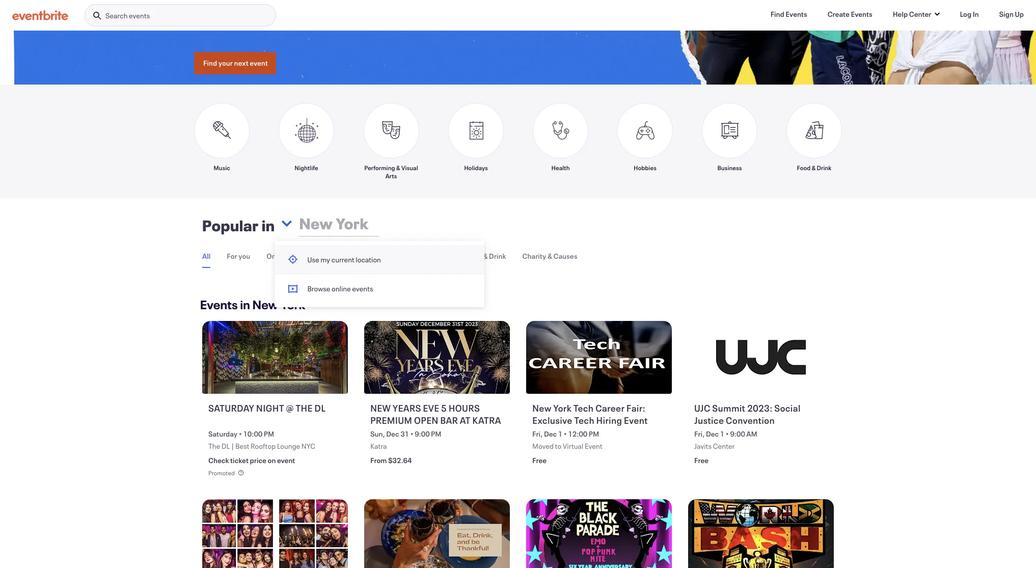 Task type: describe. For each thing, give the bounding box(es) containing it.
sign up
[[999, 9, 1024, 19]]

your
[[218, 58, 233, 68]]

virtual
[[563, 441, 584, 451]]

hiring
[[596, 414, 622, 426]]

online button
[[267, 245, 288, 267]]

food & drink link
[[787, 103, 842, 180]]

1 horizontal spatial events
[[352, 284, 373, 294]]

charity
[[522, 251, 546, 261]]

new inside new york tech career fair: exclusive tech hiring event fri, dec 1 •  12:00 pm moved to virtual event free
[[532, 402, 552, 414]]

arts
[[386, 172, 397, 180]]

career
[[596, 402, 625, 414]]

new york tech career fair: exclusive tech hiring event primary image image
[[526, 321, 672, 394]]

5
[[441, 402, 447, 414]]

years
[[393, 402, 421, 414]]

create events link
[[820, 4, 881, 24]]

current
[[332, 255, 355, 264]]

the black parade [emo + pop punk nite] six year anniversary primary image image
[[526, 500, 672, 568]]

• inside new york tech career fair: exclusive tech hiring event fri, dec 1 •  12:00 pm moved to virtual event free
[[564, 429, 567, 439]]

saturday
[[208, 402, 254, 414]]

free inside ujc summit 2023: social justice convention fri, dec 1 •  9:00 am javits center free
[[694, 456, 709, 465]]

1 vertical spatial food & drink
[[466, 251, 506, 261]]

events for find events
[[786, 9, 807, 19]]

this weekend button
[[339, 245, 383, 267]]

new years eve 5 hours premium open bar at katra link
[[370, 402, 506, 427]]

location
[[356, 255, 381, 264]]

today button
[[304, 245, 323, 267]]

summit
[[712, 402, 746, 414]]

am
[[747, 429, 757, 439]]

find events link
[[763, 4, 816, 24]]

holidays link
[[448, 103, 504, 180]]

in
[[973, 9, 979, 19]]

friendsgiving at highwater rooftop primary image image
[[364, 500, 510, 568]]

$32.64
[[388, 456, 412, 465]]

new years eve 5 hours premium open bar at katra primary image image
[[364, 321, 510, 394]]

music link
[[194, 103, 250, 180]]

performing & visual arts link
[[363, 103, 419, 180]]

performing & visual arts
[[364, 163, 418, 180]]

in for popular
[[262, 215, 275, 235]]

find for find events
[[771, 9, 784, 19]]

help
[[893, 9, 908, 19]]

use
[[307, 255, 319, 264]]

in for events
[[240, 296, 250, 313]]

• inside new years eve 5 hours premium open bar at katra sun, dec 31 •  9:00 pm katra from $32.64
[[410, 429, 414, 439]]

up
[[1015, 9, 1024, 19]]

night
[[256, 402, 284, 414]]

premium
[[370, 414, 412, 426]]

1 horizontal spatial drink
[[817, 163, 832, 172]]

saturday night @ the dl
[[208, 402, 326, 414]]

weekend
[[354, 251, 383, 261]]

saturday night @ the dl primary image image
[[202, 321, 348, 394]]

1 horizontal spatial center
[[909, 9, 932, 19]]

you
[[239, 251, 250, 261]]

find for find your next event
[[203, 58, 217, 68]]

new
[[370, 402, 391, 414]]

visual
[[401, 163, 418, 172]]

food & drink button
[[466, 245, 506, 267]]

fri, inside ujc summit 2023: social justice convention fri, dec 1 •  9:00 am javits center free
[[694, 429, 705, 439]]

fri, inside new york tech career fair: exclusive tech hiring event fri, dec 1 •  12:00 pm moved to virtual event free
[[532, 429, 543, 439]]

popular
[[202, 215, 259, 235]]

find your next event link
[[194, 52, 276, 74]]

next
[[234, 58, 248, 68]]

9:00 inside ujc summit 2023: social justice convention fri, dec 1 •  9:00 am javits center free
[[730, 429, 745, 439]]

saturday
[[208, 429, 238, 439]]

new york tech career fair: exclusive tech hiring event fri, dec 1 •  12:00 pm moved to virtual event free
[[532, 402, 648, 465]]

dec inside new years eve 5 hours premium open bar at katra sun, dec 31 •  9:00 pm katra from $32.64
[[386, 429, 399, 439]]

tech left the career
[[573, 402, 594, 414]]

today
[[304, 251, 323, 261]]

0 vertical spatial event
[[624, 414, 648, 426]]

pm inside new years eve 5 hours premium open bar at katra sun, dec 31 •  9:00 pm katra from $32.64
[[431, 429, 441, 439]]

9:00 inside new years eve 5 hours premium open bar at katra sun, dec 31 •  9:00 pm katra from $32.64
[[415, 429, 430, 439]]

log
[[960, 9, 972, 19]]

1 inside ujc summit 2023: social justice convention fri, dec 1 •  9:00 am javits center free
[[720, 429, 725, 439]]

@
[[286, 402, 294, 414]]

browse
[[307, 284, 330, 294]]

popular in
[[202, 215, 275, 235]]

business link
[[702, 103, 758, 180]]

drink inside button
[[489, 251, 506, 261]]

• inside ujc summit 2023: social justice convention fri, dec 1 •  9:00 am javits center free
[[726, 429, 729, 439]]

0 horizontal spatial york
[[281, 296, 306, 313]]

causes
[[554, 251, 577, 261]]

ujc summit 2023: social justice convention fri, dec 1 •  9:00 am javits center free
[[694, 402, 801, 465]]

find events
[[771, 9, 807, 19]]

exclusive
[[532, 414, 572, 426]]

pm inside new york tech career fair: exclusive tech hiring event fri, dec 1 •  12:00 pm moved to virtual event free
[[589, 429, 599, 439]]

& inside 'charity & causes' button
[[548, 251, 552, 261]]

diwaligiving : a bollywood style desiparty with dj dharak (everyone free) primary image image
[[202, 500, 348, 568]]

New York text field
[[296, 207, 484, 240]]

eve
[[423, 402, 439, 414]]

search events
[[105, 11, 150, 20]]

katra
[[370, 441, 387, 451]]

the
[[208, 441, 220, 451]]

sign up link
[[991, 4, 1032, 24]]

tech up 12:00 at the bottom right
[[574, 414, 595, 426]]

& inside food & drink button
[[483, 251, 488, 261]]

search
[[105, 11, 128, 20]]

browse online events button
[[275, 274, 485, 303]]

from
[[370, 456, 387, 465]]

create
[[828, 9, 850, 19]]

business
[[718, 163, 742, 172]]



Task type: locate. For each thing, give the bounding box(es) containing it.
& inside performing & visual arts
[[396, 163, 400, 172]]

saturday • 10:00 pm the dl | best rooftop lounge nyc check ticket price on event
[[208, 429, 315, 465]]

my
[[321, 255, 330, 264]]

1 horizontal spatial fri,
[[694, 429, 705, 439]]

use my current location button
[[275, 245, 485, 274]]

menu
[[275, 245, 485, 303]]

9:00 left am
[[730, 429, 745, 439]]

at
[[460, 414, 471, 426]]

hobbies link
[[617, 103, 673, 180]]

dec inside new york tech career fair: exclusive tech hiring event fri, dec 1 •  12:00 pm moved to virtual event free
[[544, 429, 557, 439]]

12:00
[[568, 429, 588, 439]]

food & drink inside food & drink link
[[797, 163, 832, 172]]

events inside find events link
[[786, 9, 807, 19]]

sun,
[[370, 429, 385, 439]]

to
[[555, 441, 562, 451]]

• left am
[[726, 429, 729, 439]]

events down all button
[[200, 296, 238, 313]]

event
[[624, 414, 648, 426], [585, 441, 603, 451]]

dec down justice
[[706, 429, 719, 439]]

1 vertical spatial center
[[713, 441, 735, 451]]

promoted
[[208, 469, 235, 477]]

9:00 down "open"
[[415, 429, 430, 439]]

log in
[[960, 9, 979, 19]]

center right javits
[[713, 441, 735, 451]]

1 horizontal spatial dl
[[314, 402, 326, 414]]

event
[[250, 58, 268, 68], [277, 456, 295, 465]]

1 pm from the left
[[264, 429, 274, 439]]

sign
[[999, 9, 1014, 19]]

york inside new york tech career fair: exclusive tech hiring event fri, dec 1 •  12:00 pm moved to virtual event free
[[553, 402, 572, 414]]

0 horizontal spatial food & drink
[[466, 251, 506, 261]]

0 horizontal spatial events
[[200, 296, 238, 313]]

dl inside saturday • 10:00 pm the dl | best rooftop lounge nyc check ticket price on event
[[222, 441, 230, 451]]

1 horizontal spatial york
[[553, 402, 572, 414]]

2 horizontal spatial pm
[[589, 429, 599, 439]]

1 horizontal spatial 9:00
[[730, 429, 745, 439]]

0 vertical spatial find
[[771, 9, 784, 19]]

use my current location menu item
[[275, 245, 485, 274]]

hobbies
[[634, 163, 657, 172]]

in up online
[[262, 215, 275, 235]]

music
[[214, 163, 230, 172]]

events right the search
[[129, 11, 150, 20]]

use my current location
[[307, 255, 381, 264]]

• inside saturday • 10:00 pm the dl | best rooftop lounge nyc check ticket price on event
[[239, 429, 242, 439]]

1 vertical spatial drink
[[489, 251, 506, 261]]

0 horizontal spatial dl
[[222, 441, 230, 451]]

new
[[253, 296, 278, 313], [532, 402, 552, 414]]

bar
[[440, 414, 458, 426]]

2 • from the left
[[410, 429, 414, 439]]

javits
[[694, 441, 712, 451]]

2 free from the left
[[694, 456, 709, 465]]

for you
[[227, 251, 250, 261]]

4 • from the left
[[726, 429, 729, 439]]

search events button
[[85, 4, 276, 27]]

dl
[[314, 402, 326, 414], [222, 441, 230, 451]]

all button
[[202, 245, 211, 268]]

1 vertical spatial event
[[585, 441, 603, 451]]

pm inside saturday • 10:00 pm the dl | best rooftop lounge nyc check ticket price on event
[[264, 429, 274, 439]]

in down you
[[240, 296, 250, 313]]

new down online
[[253, 296, 278, 313]]

1 vertical spatial york
[[553, 402, 572, 414]]

0 vertical spatial event
[[250, 58, 268, 68]]

open
[[414, 414, 439, 426]]

new years eve 5 hours premium open bar at katra sun, dec 31 •  9:00 pm katra from $32.64
[[370, 402, 501, 465]]

•
[[239, 429, 242, 439], [410, 429, 414, 439], [564, 429, 567, 439], [726, 429, 729, 439]]

free inside new york tech career fair: exclusive tech hiring event fri, dec 1 •  12:00 pm moved to virtual event free
[[532, 456, 547, 465]]

0 vertical spatial food & drink
[[797, 163, 832, 172]]

1 horizontal spatial event
[[277, 456, 295, 465]]

check
[[208, 456, 229, 465]]

0 horizontal spatial dec
[[386, 429, 399, 439]]

0 horizontal spatial new
[[253, 296, 278, 313]]

0 horizontal spatial pm
[[264, 429, 274, 439]]

0 vertical spatial in
[[262, 215, 275, 235]]

price
[[250, 456, 266, 465]]

health link
[[533, 103, 588, 180]]

dl right the
[[314, 402, 326, 414]]

1 down justice
[[720, 429, 725, 439]]

0 horizontal spatial events
[[129, 11, 150, 20]]

pm up rooftop
[[264, 429, 274, 439]]

help center
[[893, 9, 932, 19]]

homepage header image
[[0, 0, 1036, 85]]

for
[[227, 251, 237, 261]]

convention
[[726, 414, 775, 426]]

• left 12:00 at the bottom right
[[564, 429, 567, 439]]

0 horizontal spatial center
[[713, 441, 735, 451]]

online
[[332, 284, 351, 294]]

0 vertical spatial new
[[253, 296, 278, 313]]

0 vertical spatial events
[[129, 11, 150, 20]]

0 horizontal spatial 1
[[558, 429, 563, 439]]

0 horizontal spatial food
[[466, 251, 482, 261]]

menu containing use my current location
[[275, 245, 485, 303]]

food
[[797, 163, 811, 172], [466, 251, 482, 261]]

nightlife link
[[279, 103, 334, 180]]

0 vertical spatial dl
[[314, 402, 326, 414]]

dl left |
[[222, 441, 230, 451]]

browse online events
[[307, 284, 373, 294]]

food inside button
[[466, 251, 482, 261]]

on
[[268, 456, 276, 465]]

event right hiring
[[624, 414, 648, 426]]

1 horizontal spatial dec
[[544, 429, 557, 439]]

1 horizontal spatial 1
[[720, 429, 725, 439]]

health
[[551, 163, 570, 172]]

1 horizontal spatial events
[[786, 9, 807, 19]]

dec left 31
[[386, 429, 399, 439]]

0 horizontal spatial find
[[203, 58, 217, 68]]

1 horizontal spatial food & drink
[[797, 163, 832, 172]]

1 dec from the left
[[386, 429, 399, 439]]

ticket
[[230, 456, 249, 465]]

fri, up 'moved'
[[532, 429, 543, 439]]

3 dec from the left
[[706, 429, 719, 439]]

0 vertical spatial york
[[281, 296, 306, 313]]

1 vertical spatial find
[[203, 58, 217, 68]]

0 vertical spatial center
[[909, 9, 932, 19]]

• right 31
[[410, 429, 414, 439]]

1 vertical spatial event
[[277, 456, 295, 465]]

1 9:00 from the left
[[415, 429, 430, 439]]

0 horizontal spatial event
[[585, 441, 603, 451]]

1 vertical spatial events
[[352, 284, 373, 294]]

events for create events
[[851, 9, 873, 19]]

best
[[235, 441, 249, 451]]

holidays
[[464, 163, 488, 172]]

free down 'moved'
[[532, 456, 547, 465]]

1 horizontal spatial new
[[532, 402, 552, 414]]

find your next event
[[203, 58, 268, 68]]

ujc summit 2023: social justice convention primary image image
[[688, 321, 834, 394]]

nightlife
[[295, 163, 318, 172]]

tech
[[573, 402, 594, 414], [574, 414, 595, 426]]

event inside saturday • 10:00 pm the dl | best rooftop lounge nyc check ticket price on event
[[277, 456, 295, 465]]

0 horizontal spatial drink
[[489, 251, 506, 261]]

2 fri, from the left
[[694, 429, 705, 439]]

2 pm from the left
[[431, 429, 441, 439]]

2 horizontal spatial events
[[851, 9, 873, 19]]

2 dec from the left
[[544, 429, 557, 439]]

0 horizontal spatial in
[[240, 296, 250, 313]]

0 horizontal spatial event
[[250, 58, 268, 68]]

pm right 12:00 at the bottom right
[[589, 429, 599, 439]]

events
[[786, 9, 807, 19], [851, 9, 873, 19], [200, 296, 238, 313]]

free down javits
[[694, 456, 709, 465]]

0 horizontal spatial 9:00
[[415, 429, 430, 439]]

find
[[771, 9, 784, 19], [203, 58, 217, 68]]

0 horizontal spatial fri,
[[532, 429, 543, 439]]

lounge
[[277, 441, 300, 451]]

1 horizontal spatial food
[[797, 163, 811, 172]]

this weekend
[[339, 251, 383, 261]]

1 vertical spatial dl
[[222, 441, 230, 451]]

saturday night @ the dl link
[[208, 402, 344, 427]]

events right the online
[[352, 284, 373, 294]]

dec down exclusive
[[544, 429, 557, 439]]

2 horizontal spatial dec
[[706, 429, 719, 439]]

pm down "open"
[[431, 429, 441, 439]]

1 • from the left
[[239, 429, 242, 439]]

food & drink
[[797, 163, 832, 172], [466, 251, 506, 261]]

fri, up javits
[[694, 429, 705, 439]]

& inside food & drink link
[[812, 163, 816, 172]]

nyc
[[302, 441, 315, 451]]

events right create
[[851, 9, 873, 19]]

center right help
[[909, 9, 932, 19]]

31
[[401, 429, 409, 439]]

events inside "create events" link
[[851, 9, 873, 19]]

fair:
[[627, 402, 646, 414]]

dec inside ujc summit 2023: social justice convention fri, dec 1 •  9:00 am javits center free
[[706, 429, 719, 439]]

new up 'moved'
[[532, 402, 552, 414]]

1 horizontal spatial find
[[771, 9, 784, 19]]

1 fri, from the left
[[532, 429, 543, 439]]

charity & causes button
[[522, 245, 577, 267]]

performing
[[364, 163, 395, 172]]

eventbrite image
[[12, 10, 68, 20]]

online
[[267, 251, 288, 261]]

create events
[[828, 9, 873, 19]]

hours
[[449, 402, 480, 414]]

2023:
[[747, 402, 773, 414]]

world bash primary image image
[[688, 500, 834, 568]]

1 inside new york tech career fair: exclusive tech hiring event fri, dec 1 •  12:00 pm moved to virtual event free
[[558, 429, 563, 439]]

10:00
[[243, 429, 262, 439]]

0 vertical spatial drink
[[817, 163, 832, 172]]

1 1 from the left
[[558, 429, 563, 439]]

center inside ujc summit 2023: social justice convention fri, dec 1 •  9:00 am javits center free
[[713, 441, 735, 451]]

1 vertical spatial food
[[466, 251, 482, 261]]

1 horizontal spatial event
[[624, 414, 648, 426]]

1 up to
[[558, 429, 563, 439]]

1 horizontal spatial pm
[[431, 429, 441, 439]]

katra
[[472, 414, 501, 426]]

• up best
[[239, 429, 242, 439]]

ujc summit 2023: social justice convention link
[[694, 402, 830, 427]]

for you button
[[227, 245, 250, 267]]

2 1 from the left
[[720, 429, 725, 439]]

charity & causes
[[522, 251, 577, 261]]

1 free from the left
[[532, 456, 547, 465]]

3 • from the left
[[564, 429, 567, 439]]

the
[[296, 402, 313, 414]]

event right on
[[277, 456, 295, 465]]

events
[[129, 11, 150, 20], [352, 284, 373, 294]]

new york tech career fair: exclusive tech hiring event link
[[532, 402, 668, 427]]

1 horizontal spatial in
[[262, 215, 275, 235]]

in
[[262, 215, 275, 235], [240, 296, 250, 313]]

events in new york
[[200, 296, 306, 313]]

1 vertical spatial in
[[240, 296, 250, 313]]

event down 12:00 at the bottom right
[[585, 441, 603, 451]]

0 horizontal spatial free
[[532, 456, 547, 465]]

0 vertical spatial food
[[797, 163, 811, 172]]

1 vertical spatial new
[[532, 402, 552, 414]]

3 pm from the left
[[589, 429, 599, 439]]

fri,
[[532, 429, 543, 439], [694, 429, 705, 439]]

event right next
[[250, 58, 268, 68]]

events left create
[[786, 9, 807, 19]]

rooftop
[[251, 441, 276, 451]]

this
[[339, 251, 353, 261]]

1 horizontal spatial free
[[694, 456, 709, 465]]

moved
[[532, 441, 554, 451]]

2 9:00 from the left
[[730, 429, 745, 439]]



Task type: vqa. For each thing, say whether or not it's contained in the screenshot.
Tech
yes



